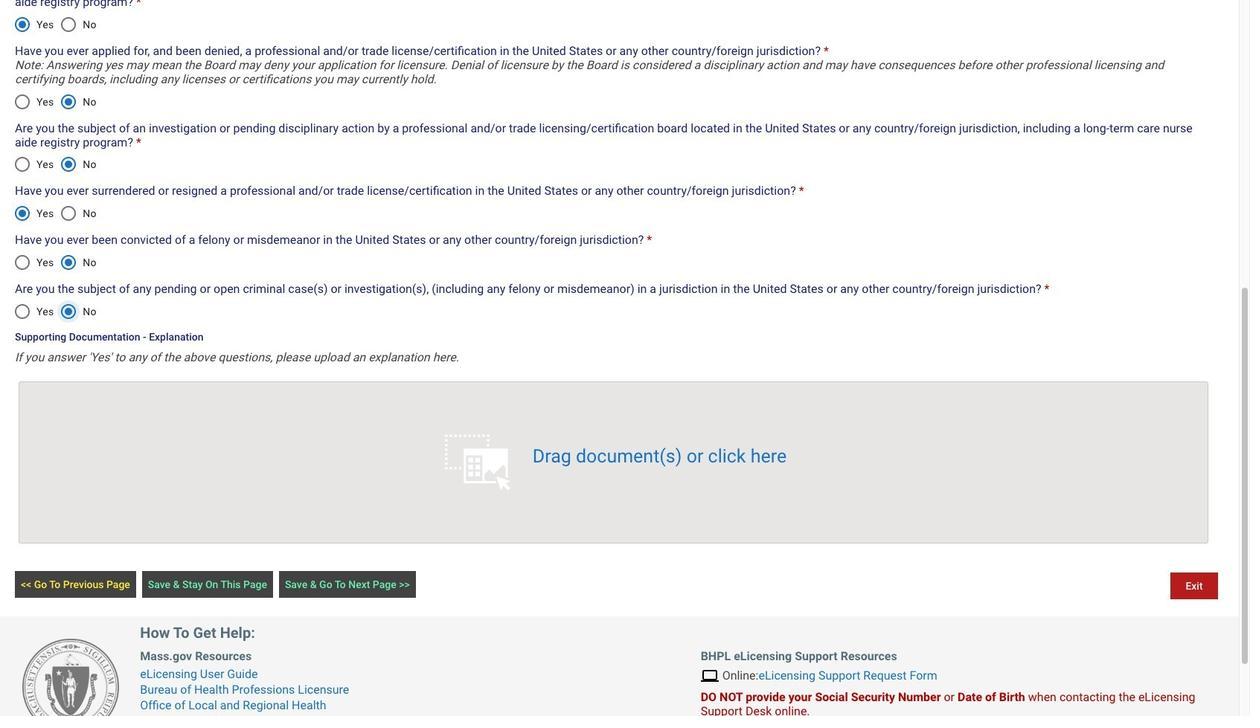 Task type: locate. For each thing, give the bounding box(es) containing it.
2 option group from the top
[[6, 84, 104, 119]]

5 option group from the top
[[6, 245, 104, 280]]

option group
[[6, 7, 104, 42], [6, 84, 104, 119], [6, 147, 104, 183], [6, 196, 104, 231], [6, 245, 104, 280], [6, 294, 104, 329]]

1 option group from the top
[[6, 7, 104, 42]]

4 option group from the top
[[6, 196, 104, 231]]

6 option group from the top
[[6, 294, 104, 329]]

3 option group from the top
[[6, 147, 104, 183]]

massachusetts state seal image
[[22, 639, 119, 717]]



Task type: vqa. For each thing, say whether or not it's contained in the screenshot.
1st option group from the top
yes



